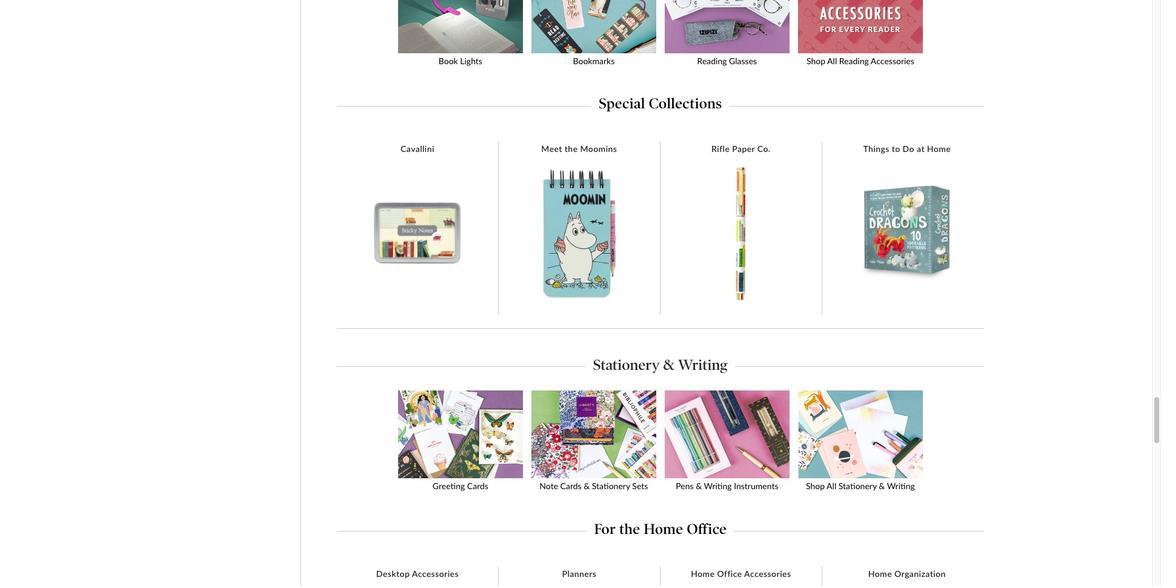 Task type: vqa. For each thing, say whether or not it's contained in the screenshot.
so
no



Task type: locate. For each thing, give the bounding box(es) containing it.
stationery
[[593, 356, 660, 374], [592, 482, 630, 492], [839, 482, 877, 492]]

1 horizontal spatial reading
[[840, 56, 869, 66]]

organization
[[895, 569, 946, 580]]

co.
[[758, 144, 771, 154]]

2 cards from the left
[[561, 482, 582, 492]]

meet the moomins link
[[536, 144, 623, 155]]

0 vertical spatial office
[[687, 521, 727, 538]]

0 horizontal spatial reading
[[698, 56, 727, 66]]

1 cards from the left
[[467, 482, 489, 492]]

home inside "section"
[[644, 521, 683, 538]]

rifle paper co.
[[712, 144, 771, 154]]

1 vertical spatial all
[[827, 482, 837, 492]]

shop
[[807, 56, 826, 66], [806, 482, 825, 492]]

1 horizontal spatial the
[[620, 521, 640, 538]]

special
[[599, 95, 645, 112]]

book lights
[[439, 56, 483, 66]]

bookmarks image
[[527, 0, 661, 53]]

desktop accessories link
[[370, 569, 465, 580]]

home organization link
[[863, 569, 952, 580]]

reading glasses image
[[661, 0, 794, 53]]

cards for note
[[561, 482, 582, 492]]

note cards & stationery sets
[[540, 482, 648, 492]]

0 vertical spatial shop
[[807, 56, 826, 66]]

desktop
[[376, 569, 410, 580]]

shop all stationery & writing image
[[794, 391, 928, 479]]

for the home office section
[[337, 518, 984, 538]]

bookmarks link
[[527, 0, 661, 74]]

book lights link
[[394, 0, 527, 74]]

the for meet
[[565, 144, 578, 154]]

cards right note
[[561, 482, 582, 492]]

office
[[687, 521, 727, 538], [717, 569, 742, 580]]

shop for shop all reading accessories
[[807, 56, 826, 66]]

home
[[928, 144, 951, 154], [644, 521, 683, 538], [691, 569, 715, 580], [869, 569, 892, 580]]

0 vertical spatial the
[[565, 144, 578, 154]]

reading
[[698, 56, 727, 66], [840, 56, 869, 66]]

the right meet
[[565, 144, 578, 154]]

things
[[864, 144, 890, 154]]

the right for
[[620, 521, 640, 538]]

planners link
[[556, 569, 603, 580]]

the
[[565, 144, 578, 154], [620, 521, 640, 538]]

0 horizontal spatial cards
[[467, 482, 489, 492]]

cards
[[467, 482, 489, 492], [561, 482, 582, 492]]

writing
[[678, 356, 728, 374], [704, 482, 732, 492], [887, 482, 915, 492]]

all for stationery
[[827, 482, 837, 492]]

0 vertical spatial all
[[828, 56, 837, 66]]

for
[[595, 521, 616, 538]]

0 horizontal spatial the
[[565, 144, 578, 154]]

the inside "section"
[[620, 521, 640, 538]]

reading glasses
[[698, 56, 757, 66]]

reading glasses link
[[661, 0, 794, 74]]

cards right greeting
[[467, 482, 489, 492]]

shop all reading accessories link
[[794, 0, 928, 74]]

greeting cards image
[[394, 391, 527, 479]]

cavallini
[[401, 144, 435, 154]]

special collections section
[[337, 92, 984, 112]]

home organization
[[869, 569, 946, 580]]

1 vertical spatial shop
[[806, 482, 825, 492]]

rifle
[[712, 144, 730, 154]]

pens
[[676, 482, 694, 492]]

collections
[[649, 95, 722, 112]]

1 horizontal spatial accessories
[[745, 569, 791, 580]]

paper
[[733, 144, 755, 154]]

all
[[828, 56, 837, 66], [827, 482, 837, 492]]

note
[[540, 482, 558, 492]]

1 horizontal spatial cards
[[561, 482, 582, 492]]

the for for
[[620, 521, 640, 538]]

1 reading from the left
[[698, 56, 727, 66]]

accessories
[[871, 56, 915, 66], [412, 569, 459, 580], [745, 569, 791, 580]]

1 vertical spatial the
[[620, 521, 640, 538]]

&
[[664, 356, 675, 374], [584, 482, 590, 492], [696, 482, 702, 492], [879, 482, 885, 492]]

sets
[[633, 482, 648, 492]]

meet the moomins
[[542, 144, 617, 154]]

2 horizontal spatial accessories
[[871, 56, 915, 66]]

to
[[892, 144, 901, 154]]

writing inside pens & writing instruments link
[[704, 482, 732, 492]]

things to do at home image
[[864, 186, 951, 282]]

1 vertical spatial office
[[717, 569, 742, 580]]



Task type: describe. For each thing, give the bounding box(es) containing it.
greeting cards
[[433, 482, 489, 492]]

rifle paper co. image
[[709, 167, 774, 301]]

pens & writing instruments link
[[661, 391, 794, 500]]

home office accessories link
[[685, 569, 798, 580]]

special collections
[[599, 95, 722, 112]]

things to do at home link
[[858, 144, 957, 155]]

bookmarks
[[573, 56, 615, 66]]

writing for stationery & writing
[[678, 356, 728, 374]]

desktop accessories
[[376, 569, 459, 580]]

do
[[903, 144, 915, 154]]

pens & writing instruments image
[[661, 391, 794, 479]]

cavallini image
[[374, 203, 461, 266]]

planners
[[562, 569, 597, 580]]

at
[[917, 144, 925, 154]]

stationery & writing
[[593, 356, 728, 374]]

for the home office
[[595, 521, 727, 538]]

rifle paper co. link
[[706, 144, 777, 155]]

shop all reading accessories
[[807, 56, 915, 66]]

moomins
[[580, 144, 617, 154]]

meet
[[542, 144, 563, 154]]

lights
[[460, 56, 483, 66]]

2 reading from the left
[[840, 56, 869, 66]]

note cards & stationery sets link
[[527, 391, 661, 500]]

greeting cards link
[[394, 391, 527, 500]]

writing inside shop all stationery & writing link
[[887, 482, 915, 492]]

book
[[439, 56, 458, 66]]

instruments
[[734, 482, 779, 492]]

meet the moomins image
[[541, 167, 619, 301]]

cavallini link
[[395, 144, 441, 155]]

0 horizontal spatial accessories
[[412, 569, 459, 580]]

shop for shop all stationery & writing
[[806, 482, 825, 492]]

glasses
[[729, 56, 757, 66]]

things to do at home
[[864, 144, 951, 154]]

book lights image
[[394, 0, 527, 53]]

shop all stationery & writing link
[[794, 391, 928, 500]]

greeting
[[433, 482, 465, 492]]

all for reading
[[828, 56, 837, 66]]

home office accessories
[[691, 569, 791, 580]]

cards for greeting
[[467, 482, 489, 492]]

office inside "section"
[[687, 521, 727, 538]]

writing for pens & writing instruments
[[704, 482, 732, 492]]

shop all stationery & writing
[[806, 482, 915, 492]]

pens & writing instruments
[[676, 482, 779, 492]]



